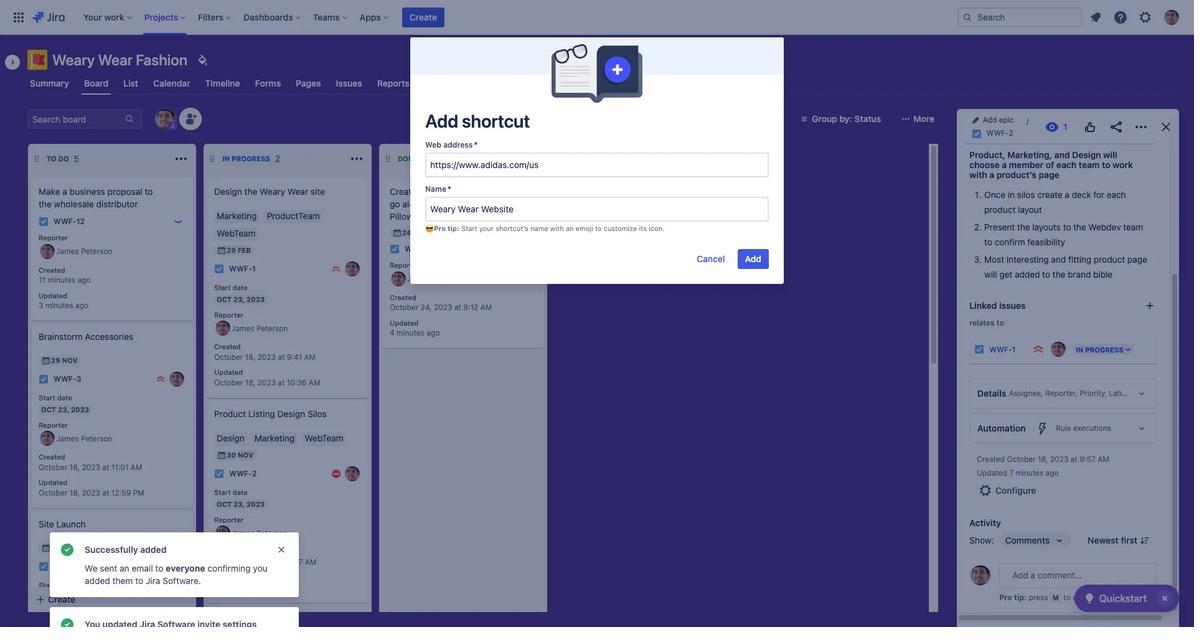 Task type: describe. For each thing, give the bounding box(es) containing it.
james peterson image up created october 18, 2023 at 11:01 am
[[40, 431, 55, 446]]

to right m
[[1064, 593, 1071, 602]]

0 horizontal spatial wwf-1 link
[[229, 264, 256, 274]]

29 for 29 feb
[[227, 246, 236, 254]]

18, for updated
[[1039, 455, 1049, 464]]

updated 3 minutes ago
[[39, 291, 89, 310]]

24
[[402, 229, 412, 237]]

james peterson image right highest icon
[[169, 372, 184, 387]]

executions
[[1074, 423, 1112, 433]]

11 for wwf-11
[[428, 244, 435, 254]]

ago inside created october 18, 2023 at 9:57 am updated 7 minutes ago
[[1046, 468, 1060, 478]]

am for updated october 18, 2023 at 10:36 am
[[309, 378, 321, 388]]

wwf-2 for the right wwf-2 link
[[988, 129, 1014, 138]]

minutes inside created october 18, 2023 at 9:57 am updated 7 minutes ago
[[1016, 468, 1044, 478]]

create
[[1038, 189, 1063, 200]]

with inside add shortcut dialog
[[551, 224, 564, 232]]

and for each
[[1055, 149, 1071, 160]]

forms link
[[253, 72, 284, 95]]

created for created october 24, 2023 at 9:12 am
[[390, 293, 417, 301]]

settings
[[529, 78, 562, 88]]

wwf- for the right wwf-2 link
[[988, 129, 1010, 138]]

start down 29 feb
[[214, 283, 231, 292]]

and for to
[[1052, 254, 1067, 265]]

issues
[[336, 78, 362, 88]]

progress
[[232, 155, 270, 163]]

timeline link
[[203, 72, 243, 95]]

1 horizontal spatial wwf-2 link
[[988, 127, 1014, 140]]

marketing,
[[1008, 149, 1053, 160]]

deck
[[1073, 189, 1092, 200]]

to inside the product, marketing, and design will choose a member of each team to work with a product's page
[[1103, 159, 1111, 170]]

create inside primary element
[[410, 12, 437, 22]]

tip: for 😎pro
[[448, 224, 460, 232]]

start down the 30
[[214, 488, 231, 497]]

newest first
[[1089, 535, 1138, 545]]

18, for october 18, 2023 at 12:59 pm
[[70, 488, 80, 498]]

james up created 11 minutes ago
[[56, 247, 79, 256]]

calendar link
[[151, 72, 193, 95]]

12
[[76, 217, 85, 226]]

project settings
[[497, 78, 562, 88]]

2 horizontal spatial 1
[[1013, 345, 1016, 354]]

3 for updated 3 minutes ago
[[39, 301, 43, 310]]

wwf- down 29 feb
[[229, 264, 252, 274]]

reporter down wwf-12 link
[[39, 234, 68, 242]]

18, for october 18, 2023 at 9:41 am
[[245, 353, 255, 362]]

to right layouts
[[1064, 222, 1072, 232]]

at for updated october 18, 2023 at 12:59 pm
[[102, 488, 109, 498]]

😎pro tip: start your shortcut's name with an emoji to customize its icon.
[[426, 224, 665, 232]]

1 vertical spatial 5
[[76, 562, 81, 572]]

reporter down wwf-11 link
[[390, 261, 419, 269]]

reporter up created october 18, 2023 at 9:41 am
[[214, 311, 244, 319]]

wwf- for wwf-12 link
[[54, 217, 76, 226]]

start date oct 23, 2023 for design
[[214, 283, 265, 303]]

ago for 3 minutes ago
[[75, 301, 89, 310]]

email
[[132, 563, 153, 574]]

reporter down 1,
[[39, 609, 68, 617]]

to up most
[[985, 236, 993, 247]]

add for add
[[745, 254, 762, 264]]

for inside once in silos create a deck for each product layout
[[1094, 189, 1105, 200]]

the inside make a business proposal to the wholesale distributor
[[39, 199, 52, 209]]

0 horizontal spatial weary
[[52, 51, 95, 69]]

the inside create a new athleisure top to go along with the turtleneck pillow sweater
[[446, 199, 459, 209]]

tab list containing board
[[20, 72, 1188, 95]]

in
[[222, 155, 230, 163]]

wwf-11 link
[[405, 244, 435, 255]]

activity
[[970, 517, 1002, 528]]

will inside the product, marketing, and design will choose a member of each team to work with a product's page
[[1104, 149, 1118, 160]]

inspiration
[[1095, 110, 1136, 121]]

29 feb
[[227, 246, 251, 254]]

site
[[311, 186, 325, 197]]

2 for the right wwf-2 link
[[1010, 129, 1014, 138]]

we sent an email to everyone
[[85, 563, 205, 574]]

reporter down wwf-3 link
[[39, 421, 68, 429]]

highest image
[[331, 264, 341, 274]]

rule executions
[[1057, 423, 1112, 433]]

30
[[227, 451, 236, 459]]

at for created october 18, 2023 at 9:57 am
[[278, 558, 285, 567]]

search image
[[963, 12, 973, 22]]

minutes for 3 minutes ago
[[45, 301, 73, 310]]

29 for 29 nov
[[51, 356, 60, 364]]

details element
[[970, 379, 1158, 408]]

october for october 18, 2023 at 10:36 am
[[214, 378, 243, 388]]

created for created october 18, 2023 at 9:41 am
[[214, 343, 241, 351]]

refer to the parent task for inspiration sites
[[985, 110, 1138, 136]]

a inside once in silos create a deck for each product layout
[[1066, 189, 1070, 200]]

1 vertical spatial weary
[[260, 186, 285, 197]]

october for october 24, 2023 at 9:12 am
[[390, 303, 419, 312]]

updated for october 18, 2023 at 10:36 am
[[214, 368, 243, 376]]

add shortcut dialog
[[411, 37, 784, 284]]

lowest image
[[156, 562, 166, 572]]

start date oct 23, 2023 for product
[[214, 488, 265, 508]]

wwf- for wwf-5 link in the bottom left of the page
[[54, 562, 76, 572]]

24 oct
[[402, 229, 428, 237]]

to up jira
[[155, 563, 163, 574]]

created october 18, 2023 at 9:57 am
[[214, 548, 317, 567]]

1 vertical spatial create button
[[28, 589, 196, 611]]

added inside most interesting and fitting product page will get added to the brand bible
[[1016, 269, 1041, 279]]

james up created october 18, 2023 at 9:57 am
[[232, 529, 255, 538]]

add for add shortcut
[[426, 110, 459, 131]]

in
[[1009, 189, 1016, 200]]

design the weary wear site
[[214, 186, 325, 197]]

sites
[[985, 125, 1004, 136]]

updated for 7 minutes ago
[[214, 573, 243, 581]]

address
[[444, 140, 473, 150]]

7 inside updated 7 minutes ago
[[214, 583, 219, 592]]

2023 down feb
[[247, 295, 265, 303]]

fashion
[[136, 51, 188, 69]]

to inside most interesting and fitting product page will get added to the brand bible
[[1043, 269, 1051, 279]]

2023 for created october 18, 2023 at 11:01 am
[[82, 463, 100, 472]]

created for created october 18, 2023 at 9:57 am updated 7 minutes ago
[[978, 455, 1006, 464]]

james peterson image up confirming
[[216, 526, 231, 541]]

created for created 11 minutes ago
[[39, 266, 65, 274]]

with inside create a new athleisure top to go along with the turtleneck pillow sweater
[[427, 199, 444, 209]]

a up once
[[990, 169, 995, 180]]

1 vertical spatial *
[[448, 184, 452, 194]]

2023 for updated october 18, 2023 at 10:36 am
[[258, 378, 276, 388]]

primary element
[[7, 0, 958, 35]]

ago for 4 minutes ago
[[427, 328, 440, 338]]

2 success image from the top
[[60, 617, 75, 627]]

automation
[[978, 423, 1027, 433]]

linked
[[970, 300, 998, 311]]

go
[[390, 199, 400, 209]]

date down wwf-3 link
[[57, 394, 72, 402]]

2023 for updated october 18, 2023 at 12:59 pm
[[82, 488, 100, 498]]

pages link
[[294, 72, 324, 95]]

created october 18, 2023 at 9:57 am updated 7 minutes ago
[[978, 455, 1110, 478]]

1 vertical spatial 2
[[275, 153, 281, 164]]

listing
[[248, 409, 275, 419]]

timeline
[[205, 78, 240, 88]]

medium high image
[[331, 469, 341, 479]]

start down wwf-3 link
[[39, 394, 55, 402]]

show:
[[970, 535, 995, 545]]

0 vertical spatial 1
[[423, 153, 427, 164]]

Search field
[[958, 7, 1083, 27]]

1 success image from the top
[[60, 543, 75, 558]]

member
[[1010, 159, 1044, 170]]

name
[[531, 224, 549, 232]]

name
[[426, 184, 447, 194]]

issue type: task image
[[975, 344, 985, 354]]

peterson for james peterson image above created october 18, 2023 at 9:41 am
[[257, 324, 288, 333]]

23, for design
[[234, 295, 245, 303]]

dismiss image
[[277, 545, 287, 555]]

nov for 29 nov
[[62, 356, 78, 364]]

parent
[[1034, 110, 1060, 121]]

james peterson image right highest image
[[345, 262, 360, 277]]

emoji
[[576, 224, 594, 232]]

9:57 for created october 18, 2023 at 9:57 am updated 7 minutes ago
[[1080, 455, 1096, 464]]

configure
[[996, 485, 1037, 496]]

brainstorm
[[39, 331, 83, 342]]

james peterson image left add people icon
[[156, 109, 176, 129]]

oct right 24
[[413, 229, 428, 237]]

with inside the product, marketing, and design will choose a member of each team to work with a product's page
[[970, 169, 988, 180]]

james peterson image up created october 18, 2023 at 9:41 am
[[216, 321, 231, 336]]

site launch
[[39, 519, 86, 530]]

team inside the present the layouts to the webdev team to confirm feasibility
[[1124, 222, 1144, 232]]

e.g. http://www.atlassian.com url field
[[427, 154, 768, 176]]

oct down 29 feb
[[217, 295, 232, 303]]

updated 7 minutes ago
[[214, 573, 264, 592]]

priority: highest image
[[1033, 343, 1046, 355]]

to inside refer to the parent task for inspiration sites
[[1009, 110, 1017, 121]]

oct down wwf-3 link
[[41, 405, 56, 414]]

get
[[1000, 269, 1013, 279]]

proposal
[[108, 186, 143, 197]]

product inside once in silos create a deck for each product layout
[[985, 204, 1016, 215]]

0 horizontal spatial 1
[[252, 264, 256, 274]]

2023 for created october 24, 2023 at 9:12 am
[[434, 303, 453, 312]]

james down wwf-11 link
[[407, 274, 430, 284]]

top
[[487, 186, 500, 197]]

forms
[[255, 78, 281, 88]]

at for created october 18, 2023 at 9:41 am
[[278, 353, 285, 362]]

list link
[[121, 72, 141, 95]]

peterson for james peterson image under wwf-11 link
[[432, 274, 464, 284]]

1 vertical spatial an
[[120, 563, 129, 574]]

01 march 2024 image
[[41, 543, 51, 553]]

cancel
[[697, 254, 726, 264]]

confirm
[[995, 236, 1026, 247]]

create inside create a new athleisure top to go along with the turtleneck pillow sweater
[[390, 186, 417, 197]]

😎pro
[[426, 224, 446, 232]]

30 nov
[[227, 451, 253, 459]]

2 for bottommost wwf-2 link
[[252, 469, 257, 479]]

at for created october 18, 2023 at 11:01 am
[[102, 463, 109, 472]]

accessories
[[85, 331, 134, 342]]

to down linked issues
[[997, 318, 1005, 327]]

the down progress
[[245, 186, 258, 197]]

the inside refer to the parent task for inspiration sites
[[1019, 110, 1032, 121]]

quickstart
[[1100, 593, 1148, 604]]

james up created october 18, 2023 at 11:01 am
[[56, 434, 79, 443]]

a inside make a business proposal to the wholesale distributor
[[63, 186, 67, 197]]

2023 down 30 nov
[[247, 500, 265, 508]]

product listing design silos
[[214, 409, 327, 419]]

refer
[[985, 110, 1006, 121]]

a right choose
[[1003, 159, 1008, 170]]

2023 down wwf-3 link
[[71, 405, 89, 414]]

business
[[70, 186, 105, 197]]

your
[[480, 224, 494, 232]]

web address *
[[426, 140, 478, 150]]

james peterson image down wwf-11 link
[[391, 271, 406, 286]]

7 inside created october 18, 2023 at 9:57 am updated 7 minutes ago
[[1010, 468, 1014, 478]]

present the layouts to the webdev team to confirm feasibility
[[985, 222, 1146, 247]]

updated 4 minutes ago
[[390, 319, 440, 338]]

choose
[[970, 159, 1000, 170]]

james up created october 18, 2023 at 9:41 am
[[232, 324, 255, 333]]

2 vertical spatial create
[[48, 594, 75, 605]]

wwf-3 link
[[54, 374, 81, 385]]

its
[[640, 224, 647, 232]]

relates to
[[970, 318, 1005, 327]]

along
[[403, 199, 425, 209]]

wwf-11
[[405, 244, 435, 254]]

18, for october 18, 2023 at 9:57 am
[[245, 558, 255, 567]]

customize
[[604, 224, 638, 232]]

peterson for james peterson icon over created 11 minutes ago
[[81, 247, 112, 256]]

page inside the product, marketing, and design will choose a member of each team to work with a product's page
[[1040, 169, 1060, 180]]

date down 29 feb
[[233, 283, 248, 292]]

launch
[[56, 519, 86, 530]]

brand
[[1069, 269, 1092, 279]]

feasibility
[[1028, 236, 1066, 247]]



Task type: vqa. For each thing, say whether or not it's contained in the screenshot.
WEAR
yes



Task type: locate. For each thing, give the bounding box(es) containing it.
0 vertical spatial 23,
[[234, 295, 245, 303]]

an inside add shortcut dialog
[[566, 224, 574, 232]]

to inside create a new athleisure top to go along with the turtleneck pillow sweater
[[502, 186, 511, 197]]

wwf- down 24 oct
[[405, 244, 428, 254]]

peterson for james peterson icon over confirming
[[257, 529, 288, 538]]

0 vertical spatial wwf-2
[[988, 129, 1014, 138]]

pillow
[[390, 211, 413, 222]]

minutes inside updated 7 minutes ago
[[221, 583, 249, 592]]

updated inside updated 3 minutes ago
[[39, 291, 67, 299]]

and down feasibility
[[1052, 254, 1067, 265]]

minutes up configure
[[1016, 468, 1044, 478]]

1 vertical spatial each
[[1108, 189, 1127, 200]]

9:41
[[287, 353, 302, 362]]

start date mar 1, 2024
[[39, 581, 85, 601]]

1 horizontal spatial 7
[[1010, 468, 1014, 478]]

quickstart button
[[1075, 585, 1180, 612]]

2024
[[67, 593, 85, 601]]

task image
[[390, 244, 400, 254], [39, 374, 49, 384]]

check image
[[1083, 591, 1098, 606]]

will
[[1104, 149, 1118, 160], [985, 269, 998, 279]]

issues link
[[334, 72, 365, 95]]

task image for wwf-5
[[39, 562, 49, 572]]

mar inside start date mar 1, 2024
[[41, 593, 57, 601]]

team right webdev
[[1124, 222, 1144, 232]]

1 vertical spatial 29
[[51, 356, 60, 364]]

created up updated october 18, 2023 at 12:59 pm
[[39, 453, 65, 461]]

start inside add shortcut dialog
[[462, 224, 478, 232]]

updated for 4 minutes ago
[[390, 319, 419, 327]]

james peterson for james peterson image above created october 18, 2023 at 9:41 am
[[232, 324, 288, 333]]

october inside updated october 18, 2023 at 12:59 pm
[[39, 488, 67, 498]]

24 october 2023 image
[[393, 228, 402, 238], [393, 228, 402, 238]]

wwf- for wwf-11 link
[[405, 244, 428, 254]]

1 horizontal spatial will
[[1104, 149, 1118, 160]]

james peterson for james peterson image on top of created october 18, 2023 at 11:01 am
[[56, 434, 112, 443]]

0 horizontal spatial team
[[1080, 159, 1101, 170]]

the left webdev
[[1074, 222, 1087, 232]]

created 11 minutes ago
[[39, 266, 91, 285]]

ago for 11 minutes ago
[[78, 276, 91, 285]]

2023 for created october 18, 2023 at 9:41 am
[[258, 353, 276, 362]]

wwf-12 link
[[54, 216, 85, 227]]

2023 up updated october 18, 2023 at 12:59 pm
[[82, 463, 100, 472]]

minutes inside created 11 minutes ago
[[48, 276, 76, 285]]

created inside created 11 minutes ago
[[39, 266, 65, 274]]

1 horizontal spatial 29
[[227, 246, 236, 254]]

ago inside updated 3 minutes ago
[[75, 301, 89, 310]]

3 inside updated 3 minutes ago
[[39, 301, 43, 310]]

am for created october 18, 2023 at 9:57 am
[[305, 558, 317, 567]]

design left the "work"
[[1073, 149, 1102, 160]]

create a new athleisure top to go along with the turtleneck pillow sweater
[[390, 186, 511, 222]]

0 vertical spatial wear
[[98, 51, 133, 69]]

profile image of james peterson image
[[971, 565, 991, 585]]

link an issue image
[[1146, 301, 1156, 311]]

minutes for 4 minutes ago
[[397, 328, 425, 338]]

created up updated 4 minutes ago in the left of the page
[[390, 293, 417, 301]]

james peterson image right priority: highest icon
[[1052, 342, 1067, 357]]

james peterson image
[[345, 262, 360, 277], [391, 271, 406, 286], [216, 321, 231, 336], [40, 431, 55, 446], [345, 467, 360, 482]]

october up product
[[214, 378, 243, 388]]

23, down 29 feb
[[234, 295, 245, 303]]

minutes for 11 minutes ago
[[48, 276, 76, 285]]

to left the "work"
[[1103, 159, 1111, 170]]

created inside created october 18, 2023 at 9:41 am
[[214, 343, 241, 351]]

2023 left 12:59
[[82, 488, 100, 498]]

james peterson down 12
[[56, 247, 112, 256]]

1 vertical spatial add
[[745, 254, 762, 264]]

peterson up created october 18, 2023 at 9:41 am
[[257, 324, 288, 333]]

october for october 18, 2023 at 11:01 am
[[39, 463, 67, 472]]

0 vertical spatial added
[[1016, 269, 1041, 279]]

project
[[497, 78, 527, 88]]

18, inside updated october 18, 2023 at 12:59 pm
[[70, 488, 80, 498]]

Search board text field
[[29, 110, 123, 128]]

* right address
[[474, 140, 478, 150]]

once in silos create a deck for each product layout
[[985, 189, 1129, 215]]

james peterson for james peterson image under wwf-11 link
[[407, 274, 464, 284]]

october for october 18, 2023 at 9:41 am
[[214, 353, 243, 362]]

29 november 2023 image
[[41, 356, 51, 366], [41, 356, 51, 366]]

0 vertical spatial with
[[970, 169, 988, 180]]

0 vertical spatial 9:57
[[1080, 455, 1096, 464]]

1 vertical spatial wwf-1
[[990, 345, 1016, 354]]

0 vertical spatial *
[[474, 140, 478, 150]]

peterson down 12
[[81, 247, 112, 256]]

mar right the 01
[[61, 544, 77, 552]]

wwf-12
[[54, 217, 85, 226]]

to
[[47, 155, 57, 163]]

wwf-1 down feb
[[229, 264, 256, 274]]

to inside confirming you added them to jira software.
[[135, 576, 143, 586]]

october up updated october 18, 2023 at 10:36 am
[[214, 353, 243, 362]]

1 horizontal spatial tip:
[[1015, 593, 1027, 602]]

minutes
[[48, 276, 76, 285], [45, 301, 73, 310], [397, 328, 425, 338], [1016, 468, 1044, 478], [221, 583, 249, 592]]

at inside created october 18, 2023 at 9:41 am
[[278, 353, 285, 362]]

minutes right the 4
[[397, 328, 425, 338]]

0 horizontal spatial added
[[85, 576, 110, 586]]

1 horizontal spatial 3
[[76, 375, 81, 384]]

18, inside updated october 18, 2023 at 10:36 am
[[245, 378, 255, 388]]

reporter
[[39, 234, 68, 242], [390, 261, 419, 269], [214, 311, 244, 319], [39, 421, 68, 429], [214, 516, 244, 524], [39, 609, 68, 617]]

2023 inside created october 18, 2023 at 9:57 am updated 7 minutes ago
[[1051, 455, 1069, 464]]

1 vertical spatial mar
[[41, 593, 57, 601]]

tip: inside add shortcut dialog
[[448, 224, 460, 232]]

sent
[[100, 563, 117, 574]]

rule
[[1057, 423, 1072, 433]]

0 horizontal spatial with
[[427, 199, 444, 209]]

at inside updated october 18, 2023 at 12:59 pm
[[102, 488, 109, 498]]

a left deck
[[1066, 189, 1070, 200]]

a
[[1003, 159, 1008, 170], [990, 169, 995, 180], [63, 186, 67, 197], [419, 186, 424, 197], [1066, 189, 1070, 200]]

29 up the wwf-3
[[51, 356, 60, 364]]

1 vertical spatial nov
[[238, 451, 253, 459]]

in progress 2
[[222, 153, 281, 164]]

2 vertical spatial start date oct 23, 2023
[[214, 488, 265, 508]]

1 vertical spatial team
[[1124, 222, 1144, 232]]

add people image
[[183, 112, 198, 126]]

9:57 inside created october 18, 2023 at 9:57 am updated 7 minutes ago
[[1080, 455, 1096, 464]]

list
[[123, 78, 138, 88]]

to right proposal
[[145, 186, 153, 197]]

1 horizontal spatial an
[[566, 224, 574, 232]]

2023 inside created october 18, 2023 at 9:41 am
[[258, 353, 276, 362]]

updated for october 18, 2023 at 12:59 pm
[[39, 479, 67, 487]]

1 vertical spatial page
[[1128, 254, 1148, 265]]

2 vertical spatial 2
[[252, 469, 257, 479]]

minutes inside updated 4 minutes ago
[[397, 328, 425, 338]]

james peterson image up software.
[[169, 559, 184, 574]]

to right top
[[502, 186, 511, 197]]

james peterson image up created 11 minutes ago
[[40, 244, 55, 259]]

james peterson for james peterson icon over confirming
[[232, 529, 288, 538]]

2023 left 10:36
[[258, 378, 276, 388]]

tab list
[[20, 72, 1188, 95]]

1 horizontal spatial each
[[1108, 189, 1127, 200]]

at down dismiss image
[[278, 558, 285, 567]]

minutes for 7 minutes ago
[[221, 583, 249, 592]]

at for created october 24, 2023 at 9:12 am
[[455, 303, 462, 312]]

add shortcut
[[426, 110, 530, 131]]

0 vertical spatial 3
[[39, 301, 43, 310]]

newest
[[1089, 535, 1120, 545]]

am inside created october 18, 2023 at 9:57 am
[[305, 558, 317, 567]]

the
[[1019, 110, 1032, 121], [245, 186, 258, 197], [39, 199, 52, 209], [446, 199, 459, 209], [1018, 222, 1031, 232], [1074, 222, 1087, 232], [1053, 269, 1066, 279]]

october inside created october 18, 2023 at 9:57 am
[[214, 558, 243, 567]]

low image
[[173, 217, 183, 227]]

added inside confirming you added them to jira software.
[[85, 576, 110, 586]]

a inside create a new athleisure top to go along with the turtleneck pillow sweater
[[419, 186, 424, 197]]

summary
[[30, 78, 69, 88]]

0 horizontal spatial an
[[120, 563, 129, 574]]

to inside make a business proposal to the wholesale distributor
[[145, 186, 153, 197]]

ago
[[78, 276, 91, 285], [75, 301, 89, 310], [427, 328, 440, 338], [1046, 468, 1060, 478], [251, 583, 264, 592]]

october up updated 7 minutes ago
[[214, 558, 243, 567]]

01 mar
[[51, 544, 77, 552]]

october
[[390, 303, 419, 312], [214, 353, 243, 362], [214, 378, 243, 388], [1008, 455, 1037, 464], [39, 463, 67, 472], [39, 488, 67, 498], [214, 558, 243, 567]]

0 horizontal spatial nov
[[62, 356, 78, 364]]

0 vertical spatial tip:
[[448, 224, 460, 232]]

most
[[985, 254, 1005, 265]]

an left emoji
[[566, 224, 574, 232]]

0 horizontal spatial will
[[985, 269, 998, 279]]

start left your
[[462, 224, 478, 232]]

updated inside updated 7 minutes ago
[[214, 573, 243, 581]]

30 november 2023 image
[[217, 450, 227, 460], [217, 450, 227, 460]]

2023 up updated october 18, 2023 at 10:36 am
[[258, 353, 276, 362]]

bible
[[1094, 269, 1114, 279]]

created
[[39, 266, 65, 274], [390, 293, 417, 301], [214, 343, 241, 351], [39, 453, 65, 461], [978, 455, 1006, 464], [214, 548, 241, 556]]

am for created october 24, 2023 at 9:12 am
[[481, 303, 492, 312]]

23, down wwf-3 link
[[58, 405, 69, 414]]

minutes down created 11 minutes ago
[[45, 301, 73, 310]]

1 vertical spatial tip:
[[1015, 593, 1027, 602]]

am for created october 18, 2023 at 9:41 am
[[304, 353, 316, 362]]

5 right do
[[74, 153, 79, 164]]

2023 inside updated october 18, 2023 at 10:36 am
[[258, 378, 276, 388]]

ago inside updated 7 minutes ago
[[251, 583, 264, 592]]

task image for wwf-2
[[214, 469, 224, 479]]

0 horizontal spatial for
[[1081, 110, 1092, 121]]

peterson for james peterson image on top of created october 18, 2023 at 11:01 am
[[81, 434, 112, 443]]

2023 up updated 7 minutes ago
[[258, 558, 276, 567]]

0 horizontal spatial 11
[[39, 276, 46, 285]]

7 up configure
[[1010, 468, 1014, 478]]

am inside created october 24, 2023 at 9:12 am
[[481, 303, 492, 312]]

james peterson up created october 18, 2023 at 9:41 am
[[232, 324, 288, 333]]

1 vertical spatial 23,
[[58, 405, 69, 414]]

date down 30 nov
[[233, 488, 248, 497]]

0 horizontal spatial 3
[[39, 301, 43, 310]]

1 vertical spatial design
[[214, 186, 242, 197]]

0 horizontal spatial page
[[1040, 169, 1060, 180]]

0 horizontal spatial mar
[[41, 593, 57, 601]]

updated october 18, 2023 at 12:59 pm
[[39, 479, 144, 498]]

to
[[1009, 110, 1017, 121], [1103, 159, 1111, 170], [145, 186, 153, 197], [502, 186, 511, 197], [1064, 222, 1072, 232], [596, 224, 602, 232], [985, 236, 993, 247], [1043, 269, 1051, 279], [997, 318, 1005, 327], [155, 563, 163, 574], [135, 576, 143, 586], [1064, 593, 1071, 602]]

wwf-5 link
[[54, 562, 81, 572]]

and inside the product, marketing, and design will choose a member of each team to work with a product's page
[[1055, 149, 1071, 160]]

29 february 2024 image
[[217, 245, 227, 255], [217, 245, 227, 255]]

2023 down the automation element
[[1051, 455, 1069, 464]]

1 horizontal spatial added
[[140, 545, 167, 555]]

2 vertical spatial 23,
[[234, 500, 245, 508]]

done
[[398, 155, 418, 163]]

the down make
[[39, 199, 52, 209]]

will inside most interesting and fitting product page will get added to the brand bible
[[985, 269, 998, 279]]

task image for wwf-1
[[214, 264, 224, 274]]

success image
[[60, 543, 75, 558], [60, 617, 75, 627]]

software.
[[163, 576, 201, 586]]

1 horizontal spatial design
[[278, 409, 305, 419]]

an up them
[[120, 563, 129, 574]]

1 vertical spatial will
[[985, 269, 998, 279]]

product inside most interesting and fitting product page will get added to the brand bible
[[1095, 254, 1126, 265]]

october inside created october 18, 2023 at 9:41 am
[[214, 353, 243, 362]]

wwf-2
[[988, 129, 1014, 138], [229, 469, 257, 479]]

and inside most interesting and fitting product page will get added to the brand bible
[[1052, 254, 1067, 265]]

page inside most interesting and fitting product page will get added to the brand bible
[[1128, 254, 1148, 265]]

october for october 18, 2023 at 9:57 am
[[214, 558, 243, 567]]

at inside updated october 18, 2023 at 10:36 am
[[278, 378, 285, 388]]

0 vertical spatial 29
[[227, 246, 236, 254]]

at left 10:36
[[278, 378, 285, 388]]

task image for wwf-11
[[390, 244, 400, 254]]

start date oct 23, 2023 down wwf-3 link
[[39, 394, 89, 414]]

am for created october 18, 2023 at 9:57 am updated 7 minutes ago
[[1099, 455, 1110, 464]]

9:57 inside created october 18, 2023 at 9:57 am
[[287, 558, 303, 567]]

james peterson up created october 24, 2023 at 9:12 am
[[407, 274, 464, 284]]

james peterson image right medium high icon
[[345, 467, 360, 482]]

the down layout
[[1018, 222, 1031, 232]]

m
[[1054, 593, 1060, 602]]

james peterson for james peterson icon over created 11 minutes ago
[[56, 247, 112, 256]]

task image left wwf-3 link
[[39, 374, 49, 384]]

wwf-2 down 30 nov
[[229, 469, 257, 479]]

0 vertical spatial wwf-1
[[229, 264, 256, 274]]

3 down 29 nov
[[76, 375, 81, 384]]

0 vertical spatial add
[[426, 110, 459, 131]]

1 horizontal spatial wear
[[288, 186, 309, 197]]

wwf-1 right issue type: task icon
[[990, 345, 1016, 354]]

0 vertical spatial nov
[[62, 356, 78, 364]]

0 horizontal spatial 7
[[214, 583, 219, 592]]

an
[[566, 224, 574, 232], [120, 563, 129, 574]]

1 horizontal spatial mar
[[61, 544, 77, 552]]

start inside start date mar 1, 2024
[[39, 581, 55, 589]]

create
[[410, 12, 437, 22], [390, 186, 417, 197], [48, 594, 75, 605]]

jira image
[[32, 10, 65, 25], [32, 10, 65, 25]]

relates
[[970, 318, 995, 327]]

updated inside updated october 18, 2023 at 12:59 pm
[[39, 479, 67, 487]]

reporter up confirming
[[214, 516, 244, 524]]

11 inside created 11 minutes ago
[[39, 276, 46, 285]]

updated october 18, 2023 at 10:36 am
[[214, 368, 321, 388]]

created inside created october 18, 2023 at 9:57 am updated 7 minutes ago
[[978, 455, 1006, 464]]

created october 18, 2023 at 11:01 am
[[39, 453, 142, 472]]

0 horizontal spatial *
[[448, 184, 452, 194]]

wwf- down 30 nov
[[229, 469, 252, 479]]

1 vertical spatial with
[[427, 199, 444, 209]]

shortcut
[[462, 110, 530, 131]]

the inside most interesting and fitting product page will get added to the brand bible
[[1053, 269, 1066, 279]]

wwf- down wholesale
[[54, 217, 76, 226]]

at inside created october 18, 2023 at 9:57 am
[[278, 558, 285, 567]]

team
[[1080, 159, 1101, 170], [1124, 222, 1144, 232]]

team inside the product, marketing, and design will choose a member of each team to work with a product's page
[[1080, 159, 1101, 170]]

0 vertical spatial 11
[[428, 244, 435, 254]]

18, for october 18, 2023 at 10:36 am
[[245, 378, 255, 388]]

1 horizontal spatial 2
[[275, 153, 281, 164]]

4
[[390, 328, 395, 338]]

add right cancel
[[745, 254, 762, 264]]

october up updated october 18, 2023 at 12:59 pm
[[39, 463, 67, 472]]

october inside updated october 18, 2023 at 10:36 am
[[214, 378, 243, 388]]

summary link
[[27, 72, 72, 95]]

ago down the automation element
[[1046, 468, 1060, 478]]

at for created october 18, 2023 at 9:57 am updated 7 minutes ago
[[1071, 455, 1078, 464]]

1 vertical spatial 9:57
[[287, 558, 303, 567]]

wear left site
[[288, 186, 309, 197]]

the left brand in the right top of the page
[[1053, 269, 1066, 279]]

of
[[1047, 159, 1055, 170]]

each inside the product, marketing, and design will choose a member of each team to work with a product's page
[[1057, 159, 1077, 170]]

product's
[[997, 169, 1037, 180]]

oct down the 30
[[217, 500, 232, 508]]

brainstorm accessories
[[39, 331, 134, 342]]

0 vertical spatial weary
[[52, 51, 95, 69]]

0 vertical spatial page
[[1040, 169, 1060, 180]]

1 vertical spatial 1
[[252, 264, 256, 274]]

minutes down confirming
[[221, 583, 249, 592]]

nov right the 30
[[238, 451, 253, 459]]

01
[[51, 544, 59, 552]]

am inside created october 18, 2023 at 11:01 am
[[131, 463, 142, 472]]

3 for wwf-3
[[76, 375, 81, 384]]

created for created october 18, 2023 at 11:01 am
[[39, 453, 65, 461]]

0 vertical spatial 2
[[1010, 129, 1014, 138]]

at left 12:59
[[102, 488, 109, 498]]

1,
[[59, 593, 65, 601]]

create column image
[[560, 149, 575, 164]]

layouts
[[1033, 222, 1062, 232]]

add up web
[[426, 110, 459, 131]]

and right "of"
[[1055, 149, 1071, 160]]

highest image
[[156, 374, 166, 384]]

start date oct 23, 2023 down 30 nov
[[214, 488, 265, 508]]

wwf- for wwf-3 link
[[54, 375, 76, 384]]

1 horizontal spatial 9:57
[[1080, 455, 1096, 464]]

updated left "you"
[[214, 573, 243, 581]]

automation element
[[970, 413, 1158, 443]]

0 vertical spatial wwf-1 link
[[229, 264, 256, 274]]

tip: for pro
[[1015, 593, 1027, 602]]

1 horizontal spatial *
[[474, 140, 478, 150]]

ago inside created 11 minutes ago
[[78, 276, 91, 285]]

0 vertical spatial wwf-2 link
[[988, 127, 1014, 140]]

for inside refer to the parent task for inspiration sites
[[1081, 110, 1092, 121]]

james peterson up created october 18, 2023 at 11:01 am
[[56, 434, 112, 443]]

1 horizontal spatial nov
[[238, 451, 253, 459]]

created inside created october 18, 2023 at 9:57 am
[[214, 548, 241, 556]]

1 horizontal spatial wwf-1 link
[[990, 345, 1016, 354]]

11 for created 11 minutes ago
[[39, 276, 46, 285]]

nov for 30 nov
[[238, 451, 253, 459]]

task image for wwf-3
[[39, 374, 49, 384]]

cancel button
[[690, 249, 733, 269]]

task image for wwf-12
[[39, 217, 49, 227]]

newest first image
[[1141, 536, 1151, 545]]

at left 11:01
[[102, 463, 109, 472]]

11:01
[[111, 463, 129, 472]]

create button inside primary element
[[402, 7, 445, 27]]

updated for 3 minutes ago
[[39, 291, 67, 299]]

configure link
[[971, 481, 1044, 501]]

1 horizontal spatial task image
[[390, 244, 400, 254]]

0 horizontal spatial tip:
[[448, 224, 460, 232]]

with down new
[[427, 199, 444, 209]]

linked issues
[[970, 300, 1026, 311]]

wwf-2 for bottommost wwf-2 link
[[229, 469, 257, 479]]

ago inside updated 4 minutes ago
[[427, 328, 440, 338]]

created for created october 18, 2023 at 9:57 am
[[214, 548, 241, 556]]

wwf-2 down refer
[[988, 129, 1014, 138]]

wwf- for bottommost wwf-2 link
[[229, 469, 252, 479]]

0 horizontal spatial wwf-1
[[229, 264, 256, 274]]

1 horizontal spatial 1
[[423, 153, 427, 164]]

0 horizontal spatial create button
[[28, 589, 196, 611]]

details
[[978, 388, 1007, 398]]

we
[[85, 563, 98, 574]]

1 vertical spatial wear
[[288, 186, 309, 197]]

0 vertical spatial an
[[566, 224, 574, 232]]

updated inside updated october 18, 2023 at 10:36 am
[[214, 368, 243, 376]]

at inside created october 18, 2023 at 9:57 am updated 7 minutes ago
[[1071, 455, 1078, 464]]

0 vertical spatial team
[[1080, 159, 1101, 170]]

1 vertical spatial start date oct 23, 2023
[[39, 394, 89, 414]]

first
[[1122, 535, 1138, 545]]

0 vertical spatial task image
[[390, 244, 400, 254]]

ago up brainstorm accessories
[[75, 301, 89, 310]]

the down athleisure
[[446, 199, 459, 209]]

18, inside created october 18, 2023 at 9:57 am updated 7 minutes ago
[[1039, 455, 1049, 464]]

webdev
[[1089, 222, 1122, 232]]

2023 right 24,
[[434, 303, 453, 312]]

am down "executions"
[[1099, 455, 1110, 464]]

18,
[[245, 353, 255, 362], [245, 378, 255, 388], [1039, 455, 1049, 464], [70, 463, 80, 472], [70, 488, 80, 498], [245, 558, 255, 567]]

a left new
[[419, 186, 424, 197]]

peterson
[[81, 247, 112, 256], [432, 274, 464, 284], [257, 324, 288, 333], [81, 434, 112, 443], [257, 529, 288, 538]]

will left get
[[985, 269, 998, 279]]

updated inside updated 4 minutes ago
[[390, 319, 419, 327]]

Add a comment… field
[[1000, 563, 1158, 588]]

make a business proposal to the wholesale distributor
[[39, 186, 153, 209]]

october for updated
[[1008, 455, 1037, 464]]

0 horizontal spatial each
[[1057, 159, 1077, 170]]

2023 inside created october 18, 2023 at 9:57 am
[[258, 558, 276, 567]]

james
[[56, 247, 79, 256], [407, 274, 430, 284], [232, 324, 255, 333], [56, 434, 79, 443], [232, 529, 255, 538]]

0 vertical spatial mar
[[61, 544, 77, 552]]

oct
[[413, 229, 428, 237], [217, 295, 232, 303], [41, 405, 56, 414], [217, 500, 232, 508]]

sweater
[[416, 211, 448, 222]]

wwf- right issue type: task icon
[[990, 345, 1013, 354]]

1 vertical spatial success image
[[60, 617, 75, 627]]

the left the parent
[[1019, 110, 1032, 121]]

athleisure
[[445, 186, 484, 197]]

2023 inside created october 24, 2023 at 9:12 am
[[434, 303, 453, 312]]

9:57 for created october 18, 2023 at 9:57 am
[[287, 558, 303, 567]]

created inside created october 18, 2023 at 11:01 am
[[39, 453, 65, 461]]

0 vertical spatial each
[[1057, 159, 1077, 170]]

for
[[1081, 110, 1092, 121], [1094, 189, 1105, 200]]

1 vertical spatial wwf-2 link
[[229, 469, 257, 479]]

am inside created october 18, 2023 at 9:57 am updated 7 minutes ago
[[1099, 455, 1110, 464]]

dismiss quickstart image
[[1156, 589, 1176, 609]]

2 horizontal spatial with
[[970, 169, 988, 180]]

updated inside created october 18, 2023 at 9:57 am updated 7 minutes ago
[[978, 468, 1008, 478]]

wear up list
[[98, 51, 133, 69]]

1 vertical spatial and
[[1052, 254, 1067, 265]]

18, inside created october 18, 2023 at 11:01 am
[[70, 463, 80, 472]]

layout
[[1019, 204, 1043, 215]]

james peterson image
[[156, 109, 176, 129], [40, 244, 55, 259], [1052, 342, 1067, 357], [169, 372, 184, 387], [216, 526, 231, 541], [169, 559, 184, 574]]

october inside created october 18, 2023 at 9:57 am updated 7 minutes ago
[[1008, 455, 1037, 464]]

pro tip: press m to comment
[[1000, 593, 1107, 602]]

add
[[426, 110, 459, 131], [745, 254, 762, 264]]

task image
[[39, 217, 49, 227], [214, 264, 224, 274], [214, 469, 224, 479], [39, 562, 49, 572]]

18, inside created october 18, 2023 at 9:41 am
[[245, 353, 255, 362]]

18, inside created october 18, 2023 at 9:57 am
[[245, 558, 255, 567]]

e.g. Atlassian website field
[[427, 198, 768, 221]]

design inside the product, marketing, and design will choose a member of each team to work with a product's page
[[1073, 149, 1102, 160]]

1 vertical spatial task image
[[39, 374, 49, 384]]

wwf-2 link down 30 nov
[[229, 469, 257, 479]]

october for october 18, 2023 at 12:59 pm
[[39, 488, 67, 498]]

at for updated october 18, 2023 at 10:36 am
[[278, 378, 285, 388]]

confirming you added them to jira software.
[[85, 563, 268, 586]]

october inside created october 18, 2023 at 11:01 am
[[39, 463, 67, 472]]

2023 for created october 18, 2023 at 9:57 am updated 7 minutes ago
[[1051, 455, 1069, 464]]

new
[[426, 186, 443, 197]]

date
[[233, 283, 248, 292], [57, 394, 72, 402], [233, 488, 248, 497], [57, 581, 72, 589]]

23, for product
[[234, 500, 245, 508]]

0 horizontal spatial add
[[426, 110, 459, 131]]

design left silos
[[278, 409, 305, 419]]

name *
[[426, 184, 452, 194]]

1 horizontal spatial wwf-2
[[988, 129, 1014, 138]]

october up configure
[[1008, 455, 1037, 464]]

turtleneck
[[462, 199, 504, 209]]

2 down 30 nov
[[252, 469, 257, 479]]

0 vertical spatial create button
[[402, 7, 445, 27]]

updated up 'site'
[[39, 479, 67, 487]]

0 horizontal spatial 2
[[252, 469, 257, 479]]

1 horizontal spatial with
[[551, 224, 564, 232]]

2 vertical spatial 1
[[1013, 345, 1016, 354]]

0 horizontal spatial 29
[[51, 356, 60, 364]]

with down product,
[[970, 169, 988, 180]]

0 vertical spatial and
[[1055, 149, 1071, 160]]

created inside created october 24, 2023 at 9:12 am
[[390, 293, 417, 301]]

am inside created october 18, 2023 at 9:41 am
[[304, 353, 316, 362]]

close image
[[1160, 120, 1175, 135]]

to inside add shortcut dialog
[[596, 224, 602, 232]]

01 march 2024 image
[[41, 543, 51, 553]]

october inside created october 24, 2023 at 9:12 am
[[390, 303, 419, 312]]

october left 24,
[[390, 303, 419, 312]]

at inside created october 18, 2023 at 11:01 am
[[102, 463, 109, 472]]

0 vertical spatial success image
[[60, 543, 75, 558]]

2023 for created october 18, 2023 at 9:57 am
[[258, 558, 276, 567]]

ago for 7 minutes ago
[[251, 583, 264, 592]]

18, for october 18, 2023 at 11:01 am
[[70, 463, 80, 472]]

project settings link
[[495, 72, 565, 95]]

1 vertical spatial wwf-2
[[229, 469, 257, 479]]

add inside button
[[745, 254, 762, 264]]

2023 inside updated october 18, 2023 at 12:59 pm
[[82, 488, 100, 498]]

create banner
[[0, 0, 1195, 35]]

0 vertical spatial 5
[[74, 153, 79, 164]]

them
[[112, 576, 133, 586]]

pages
[[296, 78, 321, 88]]

date inside start date mar 1, 2024
[[57, 581, 72, 589]]

am for created october 18, 2023 at 11:01 am
[[131, 463, 142, 472]]

2 vertical spatial design
[[278, 409, 305, 419]]

each inside once in silos create a deck for each product layout
[[1108, 189, 1127, 200]]



